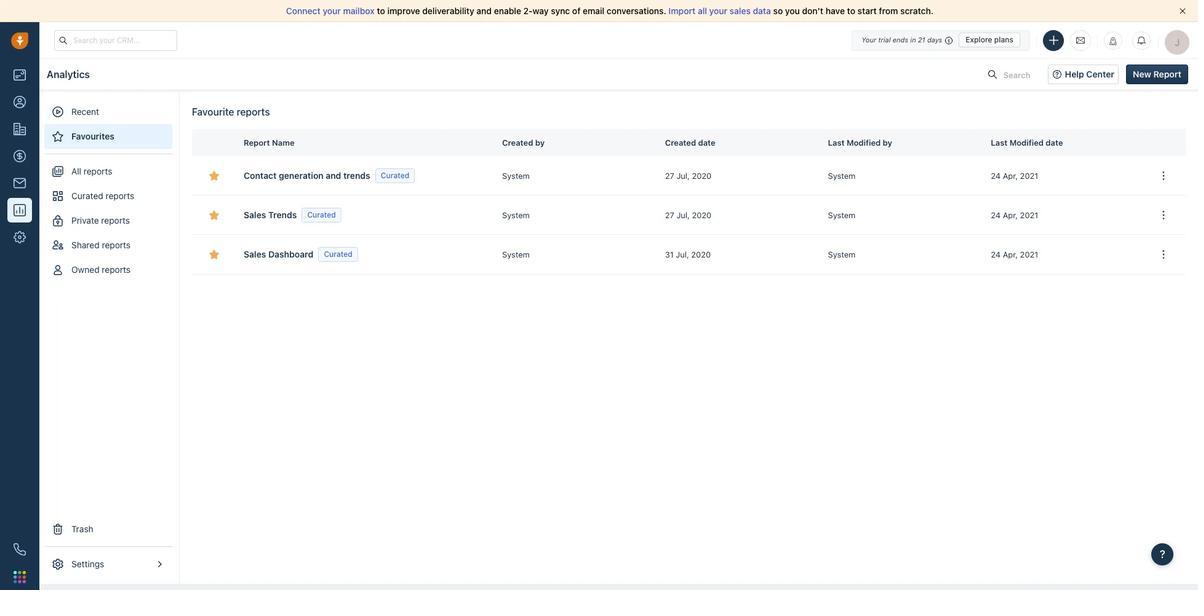 Task type: describe. For each thing, give the bounding box(es) containing it.
and
[[477, 6, 492, 16]]

Search your CRM... text field
[[54, 30, 177, 51]]

sales
[[730, 6, 751, 16]]

you
[[785, 6, 800, 16]]

from
[[879, 6, 898, 16]]

import all your sales data link
[[669, 6, 773, 16]]

email
[[583, 6, 605, 16]]

plans
[[995, 35, 1014, 44]]

2 your from the left
[[709, 6, 728, 16]]

of
[[572, 6, 581, 16]]

connect your mailbox link
[[286, 6, 377, 16]]

trial
[[879, 36, 891, 44]]

sync
[[551, 6, 570, 16]]

data
[[753, 6, 771, 16]]

conversations.
[[607, 6, 666, 16]]

what's new image
[[1109, 37, 1118, 45]]

connect your mailbox to improve deliverability and enable 2-way sync of email conversations. import all your sales data so you don't have to start from scratch.
[[286, 6, 934, 16]]



Task type: locate. For each thing, give the bounding box(es) containing it.
in
[[911, 36, 916, 44]]

phone element
[[7, 538, 32, 563]]

connect
[[286, 6, 321, 16]]

freshworks switcher image
[[14, 572, 26, 584]]

enable
[[494, 6, 521, 16]]

scratch.
[[901, 6, 934, 16]]

21
[[918, 36, 926, 44]]

days
[[927, 36, 942, 44]]

to
[[377, 6, 385, 16], [847, 6, 856, 16]]

so
[[773, 6, 783, 16]]

way
[[533, 6, 549, 16]]

have
[[826, 6, 845, 16]]

improve
[[387, 6, 420, 16]]

your trial ends in 21 days
[[862, 36, 942, 44]]

0 horizontal spatial your
[[323, 6, 341, 16]]

all
[[698, 6, 707, 16]]

your
[[862, 36, 877, 44]]

0 horizontal spatial to
[[377, 6, 385, 16]]

import
[[669, 6, 696, 16]]

mailbox
[[343, 6, 375, 16]]

1 to from the left
[[377, 6, 385, 16]]

2 to from the left
[[847, 6, 856, 16]]

send email image
[[1077, 35, 1085, 45]]

1 horizontal spatial to
[[847, 6, 856, 16]]

your
[[323, 6, 341, 16], [709, 6, 728, 16]]

ends
[[893, 36, 909, 44]]

explore plans
[[966, 35, 1014, 44]]

phone image
[[14, 544, 26, 556]]

close image
[[1180, 8, 1186, 14]]

explore plans link
[[959, 33, 1020, 47]]

start
[[858, 6, 877, 16]]

don't
[[802, 6, 824, 16]]

deliverability
[[422, 6, 474, 16]]

to left start
[[847, 6, 856, 16]]

1 your from the left
[[323, 6, 341, 16]]

1 horizontal spatial your
[[709, 6, 728, 16]]

your left mailbox
[[323, 6, 341, 16]]

to right mailbox
[[377, 6, 385, 16]]

your right all
[[709, 6, 728, 16]]

2-
[[524, 6, 533, 16]]

explore
[[966, 35, 993, 44]]



Task type: vqa. For each thing, say whether or not it's contained in the screenshot.
Import at top
yes



